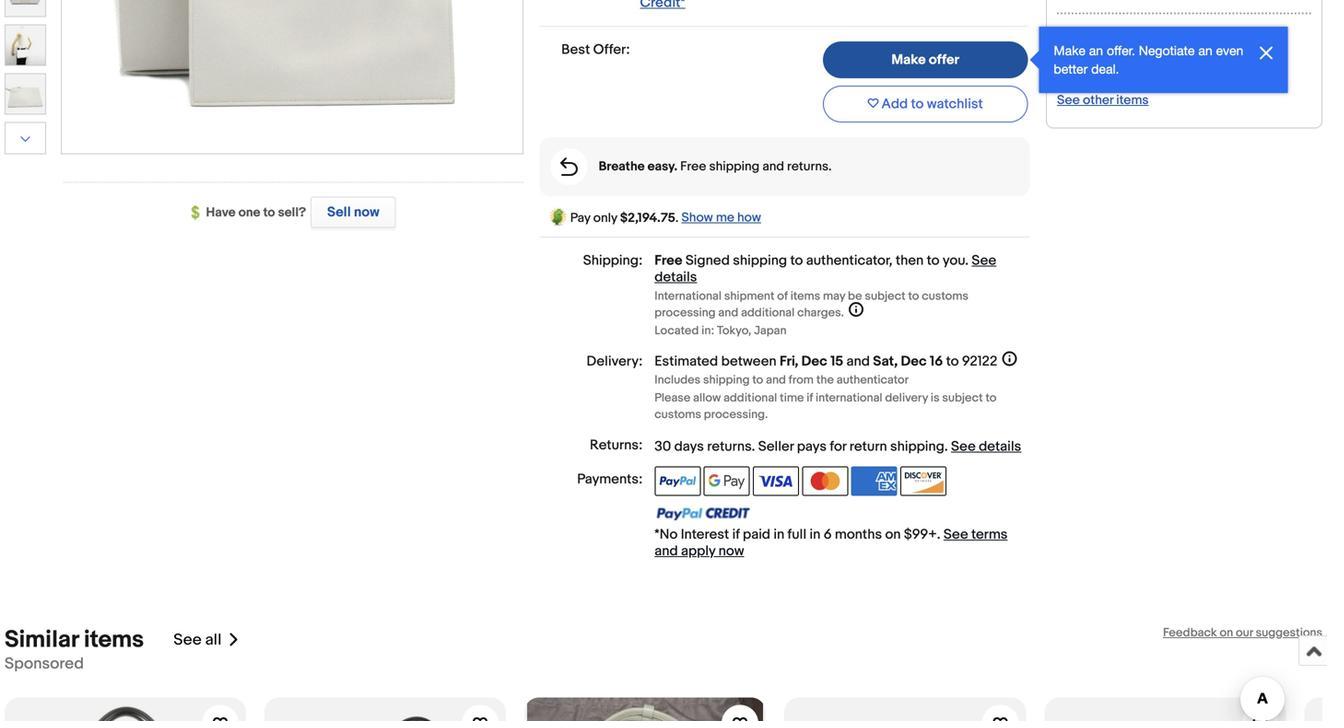Task type: describe. For each thing, give the bounding box(es) containing it.
*no interest if paid in full in 6 months on $99+.
[[655, 527, 944, 543]]

picture 7 of 12 image
[[6, 74, 45, 114]]

see all
[[173, 631, 221, 650]]

subject inside international shipment of items may be subject to customs processing and additional charges.
[[865, 289, 906, 304]]

2 dec from the left
[[901, 353, 927, 370]]

$99+.
[[904, 527, 940, 543]]

better
[[1054, 61, 1088, 76]]

me
[[716, 210, 734, 226]]

have
[[206, 205, 236, 221]]

1 an from the left
[[1089, 43, 1103, 58]]

to inside international shipment of items may be subject to customs processing and additional charges.
[[908, 289, 919, 304]]

have one to sell?
[[206, 205, 306, 221]]

international
[[655, 289, 722, 304]]

main content containing best offer:
[[540, 0, 1030, 560]]

. inside pay only $2,194.75 . show me how
[[675, 211, 679, 226]]

see terms and apply now link
[[655, 527, 1008, 560]]

92122
[[962, 353, 997, 370]]

now inside see terms and apply now
[[718, 543, 744, 560]]

only
[[593, 211, 617, 226]]

make for make offer
[[891, 52, 926, 68]]

for
[[830, 439, 846, 455]]

feedback on our suggestions link
[[1163, 626, 1322, 640]]

return
[[849, 439, 887, 455]]

tokyo,
[[717, 324, 751, 338]]

shipment
[[724, 289, 775, 304]]

on inside main content
[[885, 527, 901, 543]]

show
[[682, 210, 713, 226]]

feedback on our suggestions
[[1163, 626, 1322, 640]]

in:
[[702, 324, 714, 338]]

1 vertical spatial free
[[655, 252, 682, 269]]

0 horizontal spatial now
[[354, 204, 379, 221]]

see other items link
[[1057, 92, 1149, 108]]

$2,194.75
[[620, 211, 675, 226]]

how
[[737, 210, 761, 226]]

if inside 'includes shipping to and from the authenticator please allow additional time if international delivery is subject to customs processing.'
[[807, 391, 813, 405]]

see for see all
[[173, 631, 202, 650]]

picture 6 of 12 image
[[6, 25, 45, 65]]

additional inside 'includes shipping to and from the authenticator please allow additional time if international delivery is subject to customs processing.'
[[724, 391, 777, 405]]

processing
[[655, 306, 716, 320]]

0 vertical spatial free
[[680, 159, 706, 175]]

sponsored
[[5, 655, 84, 674]]

to left you at the top of page
[[927, 252, 940, 269]]

master card image
[[802, 467, 848, 496]]

see terms and apply now
[[655, 527, 1008, 560]]

returns
[[707, 439, 752, 455]]

make for make an offer. negotiate an even better deal.
[[1054, 43, 1086, 58]]

contact seller link
[[1057, 50, 1140, 66]]

1 vertical spatial details
[[979, 439, 1021, 455]]

visit store link
[[1057, 71, 1116, 87]]

best
[[561, 41, 590, 58]]

you
[[943, 252, 965, 269]]

our
[[1236, 626, 1253, 640]]

other
[[1083, 92, 1113, 108]]

then
[[896, 252, 924, 269]]

See all text field
[[173, 631, 221, 650]]

add to watchlist button
[[823, 86, 1028, 122]]

dollar sign image
[[191, 206, 206, 220]]

payments:
[[577, 471, 643, 488]]

japan
[[754, 324, 787, 338]]

deal.
[[1091, 61, 1119, 76]]

save
[[1085, 27, 1113, 43]]

charges.
[[797, 306, 844, 320]]

shipping up the show me how dropdown button
[[709, 159, 760, 175]]

customs inside 'includes shipping to and from the authenticator please allow additional time if international delivery is subject to customs processing.'
[[655, 408, 701, 422]]

from
[[789, 373, 814, 387]]

to up international shipment of items may be subject to customs processing and additional charges.
[[790, 252, 803, 269]]

and inside 'includes shipping to and from the authenticator please allow additional time if international delivery is subject to customs processing.'
[[766, 373, 786, 387]]

please
[[655, 391, 690, 405]]

offer.
[[1107, 43, 1135, 58]]

all
[[205, 631, 221, 650]]

and right the 15
[[847, 353, 870, 370]]

0 vertical spatial see details link
[[655, 252, 996, 286]]

30 days returns . seller pays for return shipping . see details
[[655, 439, 1021, 455]]

see for see details
[[972, 252, 996, 269]]

includes shipping to and from the authenticator please allow additional time if international delivery is subject to customs processing.
[[655, 373, 997, 422]]

breathe
[[599, 159, 645, 175]]

see for see terms and apply now
[[944, 527, 968, 543]]

with details__icon image
[[560, 158, 578, 176]]

sell?
[[278, 205, 306, 221]]

to inside button
[[911, 96, 924, 112]]

is
[[931, 391, 940, 405]]

and inside see terms and apply now
[[655, 543, 678, 560]]

pay
[[570, 211, 590, 226]]

feedback
[[1163, 626, 1217, 640]]

international
[[816, 391, 882, 405]]

and left returns.
[[762, 159, 784, 175]]

between
[[721, 353, 776, 370]]

authenticator,
[[806, 252, 893, 269]]

interest
[[681, 527, 729, 543]]

international shipment of items may be subject to customs processing and additional charges.
[[655, 289, 968, 320]]

located in: tokyo, japan
[[655, 324, 787, 338]]

add
[[882, 96, 908, 112]]

seller for save
[[1116, 27, 1148, 43]]

contact
[[1057, 50, 1105, 66]]

returns.
[[787, 159, 832, 175]]

paid
[[743, 527, 770, 543]]

1 dec from the left
[[801, 353, 827, 370]]

pay only $2,194.75 . show me how
[[567, 210, 761, 226]]

Sponsored text field
[[5, 655, 84, 674]]

allow
[[693, 391, 721, 405]]

1 vertical spatial if
[[732, 527, 740, 543]]



Task type: locate. For each thing, give the bounding box(es) containing it.
make up better
[[1054, 43, 1086, 58]]

sell now
[[327, 204, 379, 221]]

1 vertical spatial on
[[1220, 626, 1233, 640]]

customs down please
[[655, 408, 701, 422]]

0 vertical spatial subject
[[865, 289, 906, 304]]

details down "92122"
[[979, 439, 1021, 455]]

and
[[762, 159, 784, 175], [718, 306, 738, 320], [847, 353, 870, 370], [766, 373, 786, 387], [655, 543, 678, 560]]

0 horizontal spatial dec
[[801, 353, 827, 370]]

see details link down "92122"
[[951, 439, 1021, 455]]

make inside make an offer. negotiate an even better deal.
[[1054, 43, 1086, 58]]

1 vertical spatial items
[[790, 289, 820, 304]]

similar
[[5, 626, 79, 655]]

0 vertical spatial additional
[[741, 306, 795, 320]]

may
[[823, 289, 845, 304]]

free left signed at top right
[[655, 252, 682, 269]]

subject right be
[[865, 289, 906, 304]]

an left even
[[1198, 43, 1212, 58]]

details
[[655, 269, 697, 286], [979, 439, 1021, 455]]

seller
[[758, 439, 794, 455]]

see inside 'see details'
[[972, 252, 996, 269]]

includes
[[655, 373, 701, 387]]

in left full at bottom right
[[774, 527, 784, 543]]

visit
[[1057, 71, 1083, 87]]

full
[[788, 527, 807, 543]]

negotiate
[[1139, 43, 1195, 58]]

to
[[911, 96, 924, 112], [263, 205, 275, 221], [790, 252, 803, 269], [927, 252, 940, 269], [908, 289, 919, 304], [946, 353, 959, 370], [752, 373, 763, 387], [986, 391, 997, 405]]

.
[[675, 211, 679, 226], [965, 252, 969, 269], [752, 439, 755, 455], [945, 439, 948, 455]]

subject right is
[[942, 391, 983, 405]]

estimated between fri, dec 15 and sat, dec 16 to 92122
[[655, 353, 997, 370]]

1 horizontal spatial an
[[1198, 43, 1212, 58]]

sat,
[[873, 353, 898, 370]]

0 horizontal spatial subject
[[865, 289, 906, 304]]

watchlist
[[927, 96, 983, 112]]

add to watchlist
[[882, 96, 983, 112]]

items inside contact seller visit store see other items
[[1116, 92, 1149, 108]]

1 horizontal spatial dec
[[901, 353, 927, 370]]

16
[[930, 353, 943, 370]]

google pay image
[[704, 467, 750, 496]]

bottega veneta mini arco tote hand bag 709337vcqc29009 lambskin leather white - picture 1 of 12 image
[[62, 0, 523, 151]]

seller inside button
[[1116, 27, 1148, 43]]

save seller
[[1085, 27, 1148, 43]]

0 vertical spatial customs
[[922, 289, 968, 304]]

sell now link
[[306, 197, 396, 228]]

one
[[238, 205, 260, 221]]

see details
[[655, 252, 996, 286]]

see right you at the top of page
[[972, 252, 996, 269]]

of
[[777, 289, 788, 304]]

save seller button
[[1057, 23, 1148, 45]]

details up international
[[655, 269, 697, 286]]

see all link
[[173, 626, 240, 655]]

located
[[655, 324, 699, 338]]

free signed shipping to authenticator, then to you .
[[655, 252, 972, 269]]

shipping up allow
[[703, 373, 750, 387]]

1 horizontal spatial items
[[790, 289, 820, 304]]

0 vertical spatial if
[[807, 391, 813, 405]]

0 horizontal spatial if
[[732, 527, 740, 543]]

customs inside international shipment of items may be subject to customs processing and additional charges.
[[922, 289, 968, 304]]

and inside international shipment of items may be subject to customs processing and additional charges.
[[718, 306, 738, 320]]

1 vertical spatial subject
[[942, 391, 983, 405]]

seller inside contact seller visit store see other items
[[1108, 50, 1140, 66]]

seller down save seller
[[1108, 50, 1140, 66]]

shipping:
[[583, 252, 643, 269]]

1 in from the left
[[774, 527, 784, 543]]

best offer:
[[561, 41, 630, 58]]

see inside see terms and apply now
[[944, 527, 968, 543]]

offer:
[[593, 41, 630, 58]]

show me how button
[[682, 206, 761, 226]]

subject
[[865, 289, 906, 304], [942, 391, 983, 405]]

free
[[680, 159, 706, 175], [655, 252, 682, 269]]

15
[[830, 353, 843, 370]]

on left our
[[1220, 626, 1233, 640]]

1 horizontal spatial subject
[[942, 391, 983, 405]]

seller for contact
[[1108, 50, 1140, 66]]

see down "visit"
[[1057, 92, 1080, 108]]

suggestions
[[1256, 626, 1322, 640]]

details inside 'see details'
[[655, 269, 697, 286]]

additional up japan
[[741, 306, 795, 320]]

signed
[[685, 252, 730, 269]]

make an offer. negotiate an even better deal.
[[1054, 43, 1244, 76]]

2 vertical spatial items
[[84, 626, 144, 655]]

be
[[848, 289, 862, 304]]

fri,
[[780, 353, 798, 370]]

make an offer. negotiate an even better deal. tooltip
[[1039, 27, 1288, 93]]

sell
[[327, 204, 351, 221]]

contact seller visit store see other items
[[1057, 50, 1149, 108]]

see details link
[[655, 252, 996, 286], [951, 439, 1021, 455]]

items right the 'other'
[[1116, 92, 1149, 108]]

now right 'apply'
[[718, 543, 744, 560]]

customs
[[922, 289, 968, 304], [655, 408, 701, 422]]

breathe easy. free shipping and returns.
[[599, 159, 832, 175]]

months
[[835, 527, 882, 543]]

see inside see all link
[[173, 631, 202, 650]]

1 vertical spatial seller
[[1108, 50, 1140, 66]]

offer
[[929, 52, 959, 68]]

1 horizontal spatial details
[[979, 439, 1021, 455]]

2 horizontal spatial items
[[1116, 92, 1149, 108]]

1 horizontal spatial if
[[807, 391, 813, 405]]

paypal credit image
[[655, 507, 750, 522]]

make left the offer
[[891, 52, 926, 68]]

shipping inside 'includes shipping to and from the authenticator please allow additional time if international delivery is subject to customs processing.'
[[703, 373, 750, 387]]

to right 'add'
[[911, 96, 924, 112]]

store
[[1086, 71, 1116, 87]]

if right time
[[807, 391, 813, 405]]

1 vertical spatial see details link
[[951, 439, 1021, 455]]

shipping up the "discover" image
[[890, 439, 945, 455]]

. right then
[[965, 252, 969, 269]]

paypal image
[[655, 467, 701, 496]]

items inside international shipment of items may be subject to customs processing and additional charges.
[[790, 289, 820, 304]]

1 horizontal spatial make
[[1054, 43, 1086, 58]]

main content
[[540, 0, 1030, 560]]

0 vertical spatial on
[[885, 527, 901, 543]]

30
[[655, 439, 671, 455]]

even
[[1216, 43, 1244, 58]]

to right one
[[263, 205, 275, 221]]

0 horizontal spatial make
[[891, 52, 926, 68]]

. left show
[[675, 211, 679, 226]]

days
[[674, 439, 704, 455]]

0 horizontal spatial an
[[1089, 43, 1103, 58]]

see inside contact seller visit store see other items
[[1057, 92, 1080, 108]]

to down then
[[908, 289, 919, 304]]

easy.
[[648, 159, 677, 175]]

in left 6
[[810, 527, 821, 543]]

processing.
[[704, 408, 768, 422]]

2 an from the left
[[1198, 43, 1212, 58]]

2 in from the left
[[810, 527, 821, 543]]

to down "between"
[[752, 373, 763, 387]]

discover image
[[900, 467, 947, 496]]

see left terms
[[944, 527, 968, 543]]

6
[[824, 527, 832, 543]]

1 horizontal spatial in
[[810, 527, 821, 543]]

time
[[780, 391, 804, 405]]

make
[[1054, 43, 1086, 58], [891, 52, 926, 68]]

1 horizontal spatial on
[[1220, 626, 1233, 640]]

to down "92122"
[[986, 391, 997, 405]]

see left all
[[173, 631, 202, 650]]

american express image
[[851, 467, 897, 496]]

see down "92122"
[[951, 439, 976, 455]]

shipping up the shipment
[[733, 252, 787, 269]]

items right similar
[[84, 626, 144, 655]]

visa image
[[753, 467, 799, 496]]

1 horizontal spatial customs
[[922, 289, 968, 304]]

. left seller
[[752, 439, 755, 455]]

to right 16
[[946, 353, 959, 370]]

and down fri,
[[766, 373, 786, 387]]

0 horizontal spatial details
[[655, 269, 697, 286]]

0 horizontal spatial on
[[885, 527, 901, 543]]

dec
[[801, 353, 827, 370], [901, 353, 927, 370]]

0 vertical spatial seller
[[1116, 27, 1148, 43]]

an
[[1089, 43, 1103, 58], [1198, 43, 1212, 58]]

delivery
[[885, 391, 928, 405]]

customs down you at the top of page
[[922, 289, 968, 304]]

on left $99+.
[[885, 527, 901, 543]]

now
[[354, 204, 379, 221], [718, 543, 744, 560]]

1 vertical spatial now
[[718, 543, 744, 560]]

. up the "discover" image
[[945, 439, 948, 455]]

authenticator
[[837, 373, 909, 387]]

0 vertical spatial items
[[1116, 92, 1149, 108]]

0 horizontal spatial in
[[774, 527, 784, 543]]

picture 5 of 12 image
[[6, 0, 45, 16]]

and up tokyo,
[[718, 306, 738, 320]]

subject inside 'includes shipping to and from the authenticator please allow additional time if international delivery is subject to customs processing.'
[[942, 391, 983, 405]]

returns:
[[590, 437, 643, 454]]

items up charges.
[[790, 289, 820, 304]]

seller up the offer.
[[1116, 27, 1148, 43]]

seller
[[1116, 27, 1148, 43], [1108, 50, 1140, 66]]

0 vertical spatial details
[[655, 269, 697, 286]]

additional inside international shipment of items may be subject to customs processing and additional charges.
[[741, 306, 795, 320]]

in
[[774, 527, 784, 543], [810, 527, 821, 543]]

pays
[[797, 439, 827, 455]]

terms
[[971, 527, 1008, 543]]

1 vertical spatial additional
[[724, 391, 777, 405]]

dec up the "the"
[[801, 353, 827, 370]]

additional up processing.
[[724, 391, 777, 405]]

and left 'apply'
[[655, 543, 678, 560]]

1 horizontal spatial now
[[718, 543, 744, 560]]

an down "save"
[[1089, 43, 1103, 58]]

now right sell
[[354, 204, 379, 221]]

0 horizontal spatial customs
[[655, 408, 701, 422]]

0 horizontal spatial items
[[84, 626, 144, 655]]

see details link up may
[[655, 252, 996, 286]]

free right "easy."
[[680, 159, 706, 175]]

if left paid
[[732, 527, 740, 543]]

1 vertical spatial customs
[[655, 408, 701, 422]]

if
[[807, 391, 813, 405], [732, 527, 740, 543]]

0 vertical spatial now
[[354, 204, 379, 221]]

dec left 16
[[901, 353, 927, 370]]



Task type: vqa. For each thing, say whether or not it's contained in the screenshot.
second Ultra- from right
no



